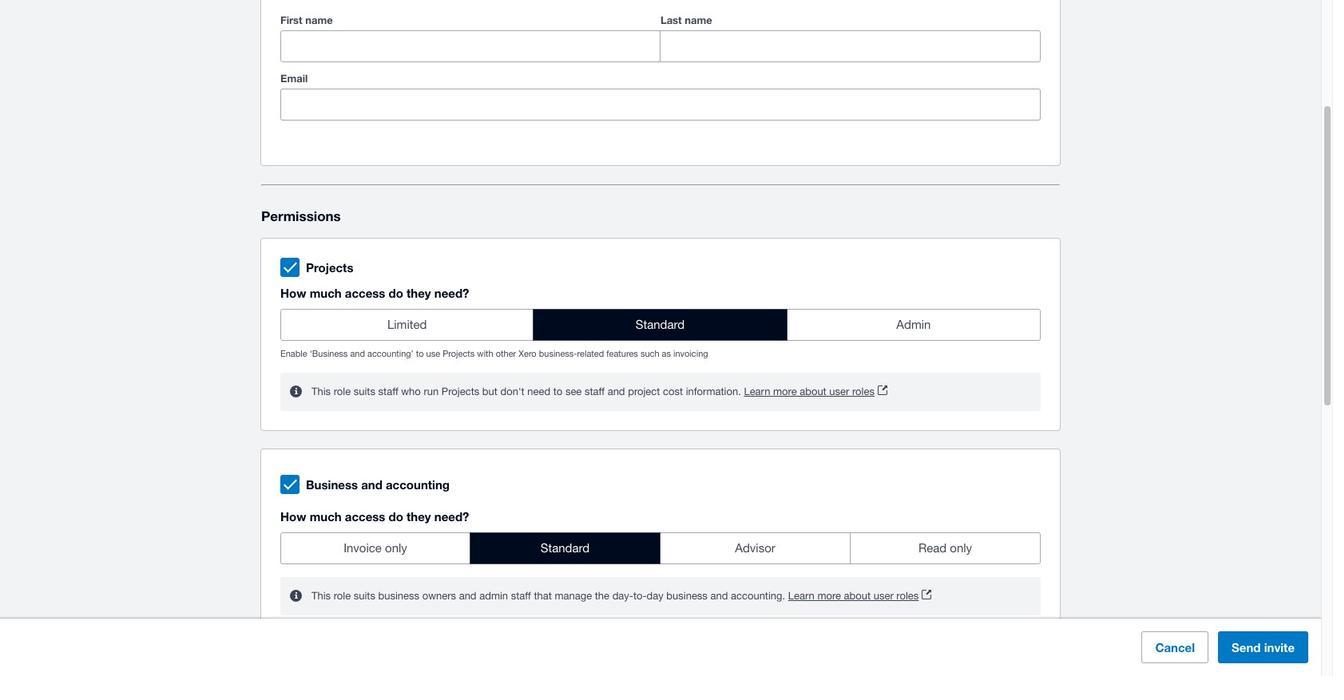 Task type: locate. For each thing, give the bounding box(es) containing it.
projects
[[306, 260, 353, 275], [443, 349, 475, 359], [442, 386, 479, 398]]

and
[[350, 349, 365, 359], [608, 386, 625, 398], [361, 478, 382, 492], [459, 590, 477, 602], [710, 590, 728, 602]]

business left owners
[[378, 590, 419, 602]]

1 vertical spatial learn
[[788, 590, 815, 602]]

1 only from the left
[[385, 542, 407, 555]]

need? for business and accounting
[[434, 510, 469, 524]]

1 horizontal spatial learn
[[788, 590, 815, 602]]

roles for projects
[[852, 386, 875, 398]]

much up 'business
[[310, 286, 342, 300]]

business-
[[539, 349, 577, 359]]

business right day
[[666, 590, 708, 602]]

1 vertical spatial much
[[310, 510, 342, 524]]

0 vertical spatial about
[[800, 386, 826, 398]]

suits
[[354, 386, 375, 398], [354, 590, 375, 602]]

business
[[306, 478, 358, 492]]

1 access from the top
[[345, 286, 385, 300]]

do up the "limited"
[[389, 286, 403, 300]]

2 much from the top
[[310, 510, 342, 524]]

and right business
[[361, 478, 382, 492]]

access up accounting'
[[345, 286, 385, 300]]

they up the "limited"
[[407, 286, 431, 300]]

1 this from the top
[[312, 386, 331, 398]]

0 vertical spatial much
[[310, 286, 342, 300]]

2 do from the top
[[389, 510, 403, 524]]

1 vertical spatial need?
[[434, 510, 469, 524]]

1 vertical spatial they
[[407, 510, 431, 524]]

1 vertical spatial this
[[312, 590, 331, 602]]

1 role from the top
[[334, 386, 351, 398]]

1 horizontal spatial roles
[[896, 590, 919, 602]]

staff left that
[[511, 590, 531, 602]]

option group up day
[[280, 533, 1041, 565]]

standard
[[636, 318, 685, 332], [541, 542, 590, 555]]

1 vertical spatial standard
[[541, 542, 590, 555]]

1 vertical spatial user
[[874, 590, 894, 602]]

1 option group from the top
[[280, 309, 1041, 341]]

1 vertical spatial access
[[345, 510, 385, 524]]

only
[[385, 542, 407, 555], [950, 542, 972, 555]]

learn
[[744, 386, 770, 398], [788, 590, 815, 602]]

2 role from the top
[[334, 590, 351, 602]]

1 vertical spatial about
[[844, 590, 871, 602]]

projects down permissions
[[306, 260, 353, 275]]

and right 'business
[[350, 349, 365, 359]]

0 vertical spatial more
[[773, 386, 797, 398]]

they down accounting
[[407, 510, 431, 524]]

roles
[[852, 386, 875, 398], [896, 590, 919, 602]]

0 horizontal spatial name
[[305, 14, 333, 26]]

they for projects
[[407, 286, 431, 300]]

option group up 'as'
[[280, 309, 1041, 341]]

option group
[[280, 309, 1041, 341], [280, 533, 1041, 565]]

0 vertical spatial how much access do they need?
[[280, 286, 469, 300]]

1 vertical spatial how
[[280, 510, 306, 524]]

more right information.
[[773, 386, 797, 398]]

1 vertical spatial projects
[[443, 349, 475, 359]]

1 vertical spatial do
[[389, 510, 403, 524]]

they for business and accounting
[[407, 510, 431, 524]]

this role suits business owners and admin staff that manage the day-to-day business and accounting. learn more about user roles
[[312, 590, 919, 602]]

projects right "use" on the bottom of the page
[[443, 349, 475, 359]]

standard up manage
[[541, 542, 590, 555]]

suits for projects
[[354, 386, 375, 398]]

enable
[[280, 349, 307, 359]]

only right read
[[950, 542, 972, 555]]

2 this from the top
[[312, 590, 331, 602]]

admin
[[479, 590, 508, 602]]

this
[[312, 386, 331, 398], [312, 590, 331, 602]]

role for business and accounting
[[334, 590, 351, 602]]

first
[[280, 14, 302, 26]]

1 vertical spatial role
[[334, 590, 351, 602]]

need? down accounting
[[434, 510, 469, 524]]

suits for business and accounting
[[354, 590, 375, 602]]

user
[[829, 386, 849, 398], [874, 590, 894, 602]]

option group containing limited
[[280, 309, 1041, 341]]

permissions
[[261, 208, 341, 224]]

day-
[[612, 590, 633, 602]]

this for business and accounting
[[312, 590, 331, 602]]

1 vertical spatial suits
[[354, 590, 375, 602]]

1 vertical spatial option group
[[280, 533, 1041, 565]]

1 vertical spatial roles
[[896, 590, 919, 602]]

more right accounting.
[[817, 590, 841, 602]]

name for last name
[[685, 14, 712, 26]]

0 horizontal spatial standard
[[541, 542, 590, 555]]

to
[[416, 349, 424, 359], [553, 386, 563, 398]]

name right first
[[305, 14, 333, 26]]

1 vertical spatial to
[[553, 386, 563, 398]]

xero
[[519, 349, 537, 359]]

option group containing invoice only
[[280, 533, 1041, 565]]

0 vertical spatial this
[[312, 386, 331, 398]]

2 how much access do they need? from the top
[[280, 510, 469, 524]]

only for read only
[[950, 542, 972, 555]]

name
[[305, 14, 333, 26], [685, 14, 712, 26]]

with
[[477, 349, 493, 359]]

role
[[334, 386, 351, 398], [334, 590, 351, 602]]

to left the see
[[553, 386, 563, 398]]

more
[[773, 386, 797, 398], [817, 590, 841, 602]]

standard up 'as'
[[636, 318, 685, 332]]

send invite
[[1232, 641, 1295, 655]]

1 horizontal spatial user
[[874, 590, 894, 602]]

how much access do they need? up the "limited"
[[280, 286, 469, 300]]

projects for staff
[[442, 386, 479, 398]]

much down business
[[310, 510, 342, 524]]

0 vertical spatial role
[[334, 386, 351, 398]]

read
[[918, 542, 947, 555]]

suits down invoice
[[354, 590, 375, 602]]

user for business and accounting
[[874, 590, 894, 602]]

learn for business and accounting
[[788, 590, 815, 602]]

much for business and accounting
[[310, 510, 342, 524]]

do down business and accounting
[[389, 510, 403, 524]]

role down 'business
[[334, 386, 351, 398]]

0 vertical spatial do
[[389, 286, 403, 300]]

2 access from the top
[[345, 510, 385, 524]]

how much access do they need? for business and accounting
[[280, 510, 469, 524]]

how much access do they need? up invoice only
[[280, 510, 469, 524]]

2 option group from the top
[[280, 533, 1041, 565]]

only for invoice only
[[385, 542, 407, 555]]

2 suits from the top
[[354, 590, 375, 602]]

0 horizontal spatial business
[[378, 590, 419, 602]]

how down business
[[280, 510, 306, 524]]

1 they from the top
[[407, 286, 431, 300]]

0 vertical spatial access
[[345, 286, 385, 300]]

0 vertical spatial learn
[[744, 386, 770, 398]]

0 vertical spatial option group
[[280, 309, 1041, 341]]

much
[[310, 286, 342, 300], [310, 510, 342, 524]]

0 horizontal spatial about
[[800, 386, 826, 398]]

suits down accounting'
[[354, 386, 375, 398]]

1 horizontal spatial only
[[950, 542, 972, 555]]

limited
[[387, 318, 427, 332]]

staff left who
[[378, 386, 398, 398]]

how much access do they need? for projects
[[280, 286, 469, 300]]

only right invoice
[[385, 542, 407, 555]]

0 horizontal spatial staff
[[378, 386, 398, 398]]

last name
[[661, 14, 712, 26]]

0 vertical spatial learn more about user roles link
[[744, 383, 887, 402]]

cancel button
[[1142, 632, 1209, 664]]

1 do from the top
[[389, 286, 403, 300]]

0 horizontal spatial more
[[773, 386, 797, 398]]

0 vertical spatial they
[[407, 286, 431, 300]]

0 horizontal spatial learn
[[744, 386, 770, 398]]

about for projects
[[800, 386, 826, 398]]

1 horizontal spatial business
[[666, 590, 708, 602]]

and left project on the left
[[608, 386, 625, 398]]

1 how much access do they need? from the top
[[280, 286, 469, 300]]

owners
[[422, 590, 456, 602]]

but
[[482, 386, 498, 398]]

2 vertical spatial projects
[[442, 386, 479, 398]]

0 vertical spatial suits
[[354, 386, 375, 398]]

about
[[800, 386, 826, 398], [844, 590, 871, 602]]

see
[[565, 386, 582, 398]]

0 vertical spatial how
[[280, 286, 306, 300]]

advisor
[[735, 542, 775, 555]]

they
[[407, 286, 431, 300], [407, 510, 431, 524]]

0 vertical spatial user
[[829, 386, 849, 398]]

day
[[647, 590, 664, 602]]

cancel
[[1155, 641, 1195, 655]]

1 horizontal spatial standard
[[636, 318, 685, 332]]

2 they from the top
[[407, 510, 431, 524]]

0 vertical spatial need?
[[434, 286, 469, 300]]

1 suits from the top
[[354, 386, 375, 398]]

1 vertical spatial learn more about user roles link
[[788, 587, 932, 606]]

1 name from the left
[[305, 14, 333, 26]]

how
[[280, 286, 306, 300], [280, 510, 306, 524]]

to left "use" on the bottom of the page
[[416, 349, 424, 359]]

how up enable
[[280, 286, 306, 300]]

business
[[378, 590, 419, 602], [666, 590, 708, 602]]

this role suits staff who run projects but don't need to see staff and project cost information. learn more about user roles
[[312, 386, 875, 398]]

0 horizontal spatial roles
[[852, 386, 875, 398]]

the
[[595, 590, 610, 602]]

group
[[280, 10, 1041, 62]]

name right last
[[685, 14, 712, 26]]

2 name from the left
[[685, 14, 712, 26]]

more for business and accounting
[[817, 590, 841, 602]]

Last name field
[[661, 31, 1040, 62]]

such
[[641, 349, 659, 359]]

user for projects
[[829, 386, 849, 398]]

learn more about user roles link for business and accounting
[[788, 587, 932, 606]]

staff right the see
[[585, 386, 605, 398]]

related
[[577, 349, 604, 359]]

0 horizontal spatial user
[[829, 386, 849, 398]]

1 vertical spatial more
[[817, 590, 841, 602]]

name for first name
[[305, 14, 333, 26]]

learn right information.
[[744, 386, 770, 398]]

need? up "use" on the bottom of the page
[[434, 286, 469, 300]]

2 only from the left
[[950, 542, 972, 555]]

role for projects
[[334, 386, 351, 398]]

enable 'business and accounting' to use projects with other xero business-related features such as invoicing
[[280, 349, 708, 359]]

about for business and accounting
[[844, 590, 871, 602]]

how much access do they need?
[[280, 286, 469, 300], [280, 510, 469, 524]]

learn more about user roles link for projects
[[744, 383, 887, 402]]

1 horizontal spatial more
[[817, 590, 841, 602]]

learn more about user roles link
[[744, 383, 887, 402], [788, 587, 932, 606]]

2 how from the top
[[280, 510, 306, 524]]

projects right the run at the bottom left of page
[[442, 386, 479, 398]]

send
[[1232, 641, 1261, 655]]

0 vertical spatial standard
[[636, 318, 685, 332]]

to-
[[633, 590, 647, 602]]

1 vertical spatial how much access do they need?
[[280, 510, 469, 524]]

1 horizontal spatial about
[[844, 590, 871, 602]]

2 need? from the top
[[434, 510, 469, 524]]

1 need? from the top
[[434, 286, 469, 300]]

do
[[389, 286, 403, 300], [389, 510, 403, 524]]

access for business and accounting
[[345, 510, 385, 524]]

email
[[280, 72, 308, 85]]

access up invoice
[[345, 510, 385, 524]]

learn right accounting.
[[788, 590, 815, 602]]

1 how from the top
[[280, 286, 306, 300]]

0 vertical spatial to
[[416, 349, 424, 359]]

that
[[534, 590, 552, 602]]

1 horizontal spatial name
[[685, 14, 712, 26]]

as
[[662, 349, 671, 359]]

0 horizontal spatial only
[[385, 542, 407, 555]]

access
[[345, 286, 385, 300], [345, 510, 385, 524]]

0 vertical spatial roles
[[852, 386, 875, 398]]

do for projects
[[389, 286, 403, 300]]

staff
[[378, 386, 398, 398], [585, 386, 605, 398], [511, 590, 531, 602]]

role down invoice
[[334, 590, 351, 602]]

this for projects
[[312, 386, 331, 398]]

read only
[[918, 542, 972, 555]]

1 horizontal spatial staff
[[511, 590, 531, 602]]

1 much from the top
[[310, 286, 342, 300]]

need?
[[434, 286, 469, 300], [434, 510, 469, 524]]



Task type: describe. For each thing, give the bounding box(es) containing it.
more for projects
[[773, 386, 797, 398]]

information.
[[686, 386, 741, 398]]

send invite button
[[1218, 632, 1308, 664]]

accounting.
[[731, 590, 785, 602]]

cost
[[663, 386, 683, 398]]

2 business from the left
[[666, 590, 708, 602]]

who
[[401, 386, 421, 398]]

2 horizontal spatial staff
[[585, 386, 605, 398]]

need
[[527, 386, 550, 398]]

0 horizontal spatial to
[[416, 349, 424, 359]]

First name field
[[281, 31, 660, 62]]

and left accounting.
[[710, 590, 728, 602]]

invoicing
[[673, 349, 708, 359]]

much for projects
[[310, 286, 342, 300]]

business and accounting
[[306, 478, 450, 492]]

learn for projects
[[744, 386, 770, 398]]

last
[[661, 14, 682, 26]]

other
[[496, 349, 516, 359]]

features
[[606, 349, 638, 359]]

access for projects
[[345, 286, 385, 300]]

do for business and accounting
[[389, 510, 403, 524]]

manage
[[555, 590, 592, 602]]

Email email field
[[281, 89, 1040, 120]]

first name
[[280, 14, 333, 26]]

invoice
[[344, 542, 382, 555]]

roles for business and accounting
[[896, 590, 919, 602]]

admin
[[896, 318, 931, 332]]

use
[[426, 349, 440, 359]]

group containing first name
[[280, 10, 1041, 62]]

and left admin
[[459, 590, 477, 602]]

standard for limited
[[636, 318, 685, 332]]

need? for projects
[[434, 286, 469, 300]]

1 horizontal spatial to
[[553, 386, 563, 398]]

0 vertical spatial projects
[[306, 260, 353, 275]]

don't
[[500, 386, 524, 398]]

invoice only
[[344, 542, 407, 555]]

invite
[[1264, 641, 1295, 655]]

run
[[424, 386, 439, 398]]

project
[[628, 386, 660, 398]]

how for business and accounting
[[280, 510, 306, 524]]

how for projects
[[280, 286, 306, 300]]

standard for invoice only
[[541, 542, 590, 555]]

accounting
[[386, 478, 450, 492]]

'business
[[310, 349, 348, 359]]

1 business from the left
[[378, 590, 419, 602]]

accounting'
[[367, 349, 413, 359]]

projects for accounting'
[[443, 349, 475, 359]]



Task type: vqa. For each thing, say whether or not it's contained in the screenshot.
Last in the top of the page
yes



